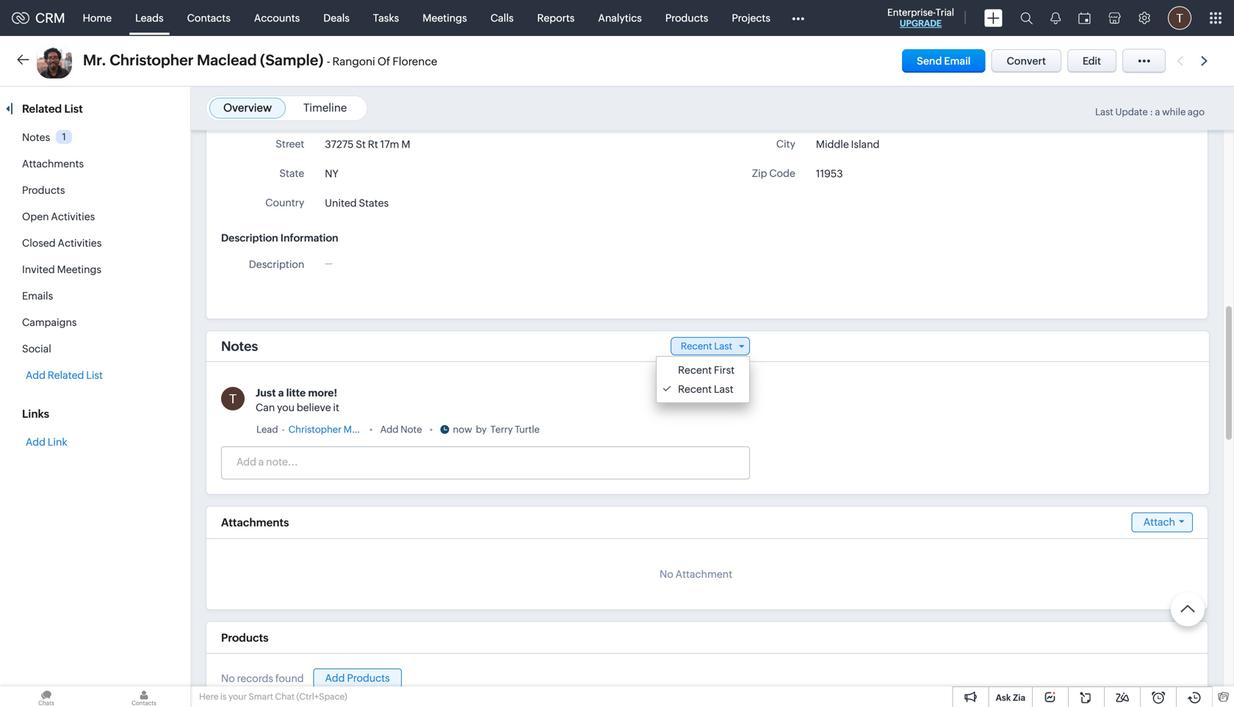 Task type: vqa. For each thing, say whether or not it's contained in the screenshot.
the leftmost Notes
yes



Task type: locate. For each thing, give the bounding box(es) containing it.
no attachment
[[660, 569, 733, 580]]

found
[[275, 673, 304, 685]]

(sample)
[[260, 52, 324, 69], [383, 424, 423, 435]]

description for description
[[249, 259, 304, 270]]

1 vertical spatial notes
[[221, 339, 258, 354]]

- left rangoni
[[327, 55, 330, 68]]

previous record image
[[1177, 56, 1184, 66]]

here
[[199, 692, 219, 702]]

litte
[[286, 387, 306, 399]]

convert
[[1007, 55, 1046, 67]]

description information
[[221, 232, 338, 244]]

1 horizontal spatial maclead
[[344, 424, 381, 435]]

1 vertical spatial (sample)
[[383, 424, 423, 435]]

information
[[280, 232, 338, 244]]

• right note
[[429, 424, 433, 435]]

analytics link
[[586, 0, 654, 36]]

edit button
[[1067, 49, 1117, 73]]

united
[[325, 197, 357, 209]]

search element
[[1012, 0, 1042, 36]]

notes left 1
[[22, 132, 50, 143]]

1 vertical spatial christopher
[[288, 424, 342, 435]]

1 horizontal spatial -
[[327, 55, 330, 68]]

1 vertical spatial related
[[48, 370, 84, 381]]

1 vertical spatial no
[[221, 673, 235, 685]]

1 horizontal spatial attachments
[[221, 516, 289, 529]]

no up is
[[221, 673, 235, 685]]

0 horizontal spatial list
[[64, 102, 83, 115]]

0 vertical spatial no
[[660, 569, 673, 580]]

products up records at the bottom left of the page
[[221, 632, 269, 645]]

contacts image
[[98, 687, 190, 707]]

crm
[[35, 10, 65, 26]]

products link up open
[[22, 184, 65, 196]]

just a litte more! can you believe it
[[256, 387, 339, 414]]

1 vertical spatial -
[[282, 424, 285, 435]]

0 horizontal spatial •
[[369, 424, 373, 435]]

0 vertical spatial -
[[327, 55, 330, 68]]

description down country
[[221, 232, 278, 244]]

add for add products
[[325, 672, 345, 684]]

-
[[327, 55, 330, 68], [282, 424, 285, 435]]

products link
[[654, 0, 720, 36], [22, 184, 65, 196]]

calendar image
[[1078, 12, 1091, 24]]

0 horizontal spatial products link
[[22, 184, 65, 196]]

no for no records found
[[221, 673, 235, 685]]

zip code
[[752, 168, 795, 179]]

recent up the recent first
[[681, 341, 712, 352]]

1 vertical spatial products link
[[22, 184, 65, 196]]

update
[[1115, 107, 1148, 118]]

0 vertical spatial activities
[[51, 211, 95, 223]]

deals
[[323, 12, 350, 24]]

profile image
[[1168, 6, 1192, 30]]

1 vertical spatial recent
[[678, 364, 712, 376]]

note
[[401, 424, 422, 435]]

Other Modules field
[[782, 6, 814, 30]]

overview
[[223, 101, 272, 114]]

products up open
[[22, 184, 65, 196]]

description down description information
[[249, 259, 304, 270]]

0 horizontal spatial -
[[282, 424, 285, 435]]

smart
[[249, 692, 273, 702]]

add products link
[[313, 669, 402, 689]]

last left "update" at the right top of page
[[1095, 107, 1114, 118]]

activities up invited meetings
[[58, 237, 102, 249]]

0 vertical spatial maclead
[[197, 52, 257, 69]]

0 vertical spatial list
[[64, 102, 83, 115]]

more!
[[308, 387, 337, 399]]

last down first
[[714, 383, 734, 395]]

0 horizontal spatial christopher
[[110, 52, 194, 69]]

attachments
[[22, 158, 84, 170], [221, 516, 289, 529]]

upgrade
[[900, 18, 942, 28]]

1 horizontal spatial a
[[1155, 107, 1160, 118]]

0 vertical spatial related
[[22, 102, 62, 115]]

add left "link"
[[26, 436, 46, 448]]

maclead
[[197, 52, 257, 69], [344, 424, 381, 435]]

products link left projects
[[654, 0, 720, 36]]

recent first
[[678, 364, 735, 376]]

• left add note "link"
[[369, 424, 373, 435]]

2 • from the left
[[429, 424, 433, 435]]

0 horizontal spatial attachments
[[22, 158, 84, 170]]

island
[[851, 138, 880, 150]]

0 vertical spatial meetings
[[423, 12, 467, 24]]

next record image
[[1201, 56, 1211, 66]]

no for no attachment
[[660, 569, 673, 580]]

recent last
[[681, 341, 732, 352], [678, 383, 734, 395]]

last up first
[[714, 341, 732, 352]]

1 vertical spatial description
[[249, 259, 304, 270]]

notes up 'just'
[[221, 339, 258, 354]]

ago
[[1188, 107, 1205, 118]]

crm link
[[12, 10, 65, 26]]

ask
[[996, 693, 1011, 703]]

contacts
[[187, 12, 231, 24]]

list
[[64, 102, 83, 115], [86, 370, 103, 381]]

send email
[[917, 55, 971, 67]]

0 vertical spatial recent
[[681, 341, 712, 352]]

- right lead
[[282, 424, 285, 435]]

notes link
[[22, 132, 50, 143]]

christopher down leads
[[110, 52, 194, 69]]

link
[[48, 436, 67, 448]]

tasks link
[[361, 0, 411, 36]]

social
[[22, 343, 51, 355]]

0 vertical spatial recent last
[[681, 341, 732, 352]]

chat
[[275, 692, 295, 702]]

products
[[665, 12, 708, 24], [22, 184, 65, 196], [221, 632, 269, 645], [347, 672, 390, 684]]

accounts link
[[242, 0, 312, 36]]

1 horizontal spatial notes
[[221, 339, 258, 354]]

by
[[476, 424, 487, 435]]

signals image
[[1051, 12, 1061, 24]]

37275
[[325, 138, 354, 150]]

0 horizontal spatial (sample)
[[260, 52, 324, 69]]

chats image
[[0, 687, 93, 707]]

1 vertical spatial list
[[86, 370, 103, 381]]

christopher down believe
[[288, 424, 342, 435]]

1 vertical spatial recent last
[[678, 383, 734, 395]]

related down social link
[[48, 370, 84, 381]]

related
[[22, 102, 62, 115], [48, 370, 84, 381]]

0 horizontal spatial no
[[221, 673, 235, 685]]

2 vertical spatial last
[[714, 383, 734, 395]]

recent last down the recent first
[[678, 383, 734, 395]]

no left attachment
[[660, 569, 673, 580]]

records
[[237, 673, 273, 685]]

reports
[[537, 12, 575, 24]]

send email button
[[902, 49, 986, 73]]

you
[[277, 402, 295, 414]]

meetings
[[423, 12, 467, 24], [57, 264, 101, 275]]

related up notes link
[[22, 102, 62, 115]]

create menu image
[[984, 9, 1003, 27]]

closed activities link
[[22, 237, 102, 249]]

1 horizontal spatial •
[[429, 424, 433, 435]]

a
[[1155, 107, 1160, 118], [278, 387, 284, 399]]

emails link
[[22, 290, 53, 302]]

campaigns
[[22, 317, 77, 328]]

add up (ctrl+space)
[[325, 672, 345, 684]]

0 horizontal spatial notes
[[22, 132, 50, 143]]

trial
[[936, 7, 954, 18]]

social link
[[22, 343, 51, 355]]

0 vertical spatial products link
[[654, 0, 720, 36]]

1 horizontal spatial no
[[660, 569, 673, 580]]

florence
[[393, 55, 437, 68]]

0 vertical spatial description
[[221, 232, 278, 244]]

1 horizontal spatial christopher
[[288, 424, 342, 435]]

products left projects
[[665, 12, 708, 24]]

recent for notes
[[681, 341, 712, 352]]

email
[[944, 55, 971, 67]]

related list
[[22, 102, 85, 115]]

meetings down closed activities
[[57, 264, 101, 275]]

a inside the just a litte more! can you believe it
[[278, 387, 284, 399]]

meetings link
[[411, 0, 479, 36]]

city
[[776, 138, 795, 150]]

a right :
[[1155, 107, 1160, 118]]

add left note
[[380, 424, 399, 435]]

recent down the recent first
[[678, 383, 712, 395]]

no
[[660, 569, 673, 580], [221, 673, 235, 685]]

1 horizontal spatial meetings
[[423, 12, 467, 24]]

activities up closed activities
[[51, 211, 95, 223]]

description
[[221, 232, 278, 244], [249, 259, 304, 270]]

1 vertical spatial activities
[[58, 237, 102, 249]]

0 horizontal spatial maclead
[[197, 52, 257, 69]]

0 vertical spatial a
[[1155, 107, 1160, 118]]

timeline link
[[303, 101, 347, 114]]

meetings inside 'link'
[[423, 12, 467, 24]]

lead - christopher maclead (sample)
[[256, 424, 423, 435]]

open activities link
[[22, 211, 95, 223]]

0 horizontal spatial a
[[278, 387, 284, 399]]

recent last up the recent first
[[681, 341, 732, 352]]

zia
[[1013, 693, 1026, 703]]

a left litte
[[278, 387, 284, 399]]

last
[[1095, 107, 1114, 118], [714, 341, 732, 352], [714, 383, 734, 395]]

1 vertical spatial a
[[278, 387, 284, 399]]

activities
[[51, 211, 95, 223], [58, 237, 102, 249]]

add down social
[[26, 370, 46, 381]]

meetings up florence
[[423, 12, 467, 24]]

(sample) down accounts link
[[260, 52, 324, 69]]

(sample) left now
[[383, 424, 423, 435]]

0 vertical spatial last
[[1095, 107, 1114, 118]]

0 horizontal spatial meetings
[[57, 264, 101, 275]]

ny
[[325, 168, 339, 180]]

recent left first
[[678, 364, 712, 376]]

add
[[26, 370, 46, 381], [380, 424, 399, 435], [26, 436, 46, 448], [325, 672, 345, 684]]

1 horizontal spatial list
[[86, 370, 103, 381]]



Task type: describe. For each thing, give the bounding box(es) containing it.
rt
[[368, 138, 378, 150]]

0 vertical spatial notes
[[22, 132, 50, 143]]

states
[[359, 197, 389, 209]]

calls link
[[479, 0, 525, 36]]

add note link
[[380, 422, 422, 437]]

create menu element
[[976, 0, 1012, 36]]

search image
[[1020, 12, 1033, 24]]

street
[[276, 138, 304, 150]]

attach
[[1144, 516, 1175, 528]]

while
[[1162, 107, 1186, 118]]

profile element
[[1159, 0, 1200, 36]]

description for description information
[[221, 232, 278, 244]]

contacts link
[[175, 0, 242, 36]]

st
[[356, 138, 366, 150]]

links
[[22, 408, 49, 421]]

it
[[333, 402, 339, 414]]

m
[[401, 138, 410, 150]]

enterprise-trial upgrade
[[887, 7, 954, 28]]

add related list
[[26, 370, 103, 381]]

attachments link
[[22, 158, 84, 170]]

1 horizontal spatial (sample)
[[383, 424, 423, 435]]

tasks
[[373, 12, 399, 24]]

deals link
[[312, 0, 361, 36]]

terry
[[490, 424, 513, 435]]

invited meetings
[[22, 264, 101, 275]]

- inside mr. christopher maclead (sample) - rangoni of florence
[[327, 55, 330, 68]]

first
[[714, 364, 735, 376]]

can
[[256, 402, 275, 414]]

1 vertical spatial maclead
[[344, 424, 381, 435]]

projects link
[[720, 0, 782, 36]]

closed activities
[[22, 237, 102, 249]]

overview link
[[223, 101, 272, 114]]

reports link
[[525, 0, 586, 36]]

2 vertical spatial recent
[[678, 383, 712, 395]]

accounts
[[254, 12, 300, 24]]

home link
[[71, 0, 124, 36]]

now
[[453, 424, 472, 435]]

logo image
[[12, 12, 29, 24]]

christopher maclead (sample) link
[[288, 422, 423, 437]]

zip
[[752, 168, 767, 179]]

send
[[917, 55, 942, 67]]

signals element
[[1042, 0, 1070, 36]]

attach link
[[1132, 513, 1193, 533]]

:
[[1150, 107, 1153, 118]]

1 • from the left
[[369, 424, 373, 435]]

turtle
[[515, 424, 540, 435]]

add link
[[26, 436, 67, 448]]

middle
[[816, 138, 849, 150]]

activities for closed activities
[[58, 237, 102, 249]]

1 vertical spatial meetings
[[57, 264, 101, 275]]

1
[[62, 131, 66, 142]]

17m
[[380, 138, 399, 150]]

closed
[[22, 237, 56, 249]]

add for add link
[[26, 436, 46, 448]]

open activities
[[22, 211, 95, 223]]

1 vertical spatial last
[[714, 341, 732, 352]]

1 horizontal spatial products link
[[654, 0, 720, 36]]

united states
[[325, 197, 389, 209]]

leads link
[[124, 0, 175, 36]]

code
[[769, 168, 795, 179]]

edit
[[1083, 55, 1101, 67]]

0 vertical spatial attachments
[[22, 158, 84, 170]]

mr.
[[83, 52, 106, 69]]

11953
[[816, 168, 843, 180]]

recent for recent last
[[678, 364, 712, 376]]

believe
[[297, 402, 331, 414]]

(ctrl+space)
[[296, 692, 347, 702]]

campaigns link
[[22, 317, 77, 328]]

here is your smart chat (ctrl+space)
[[199, 692, 347, 702]]

ask zia
[[996, 693, 1026, 703]]

add for add related list
[[26, 370, 46, 381]]

timeline
[[303, 101, 347, 114]]

just
[[256, 387, 276, 399]]

activities for open activities
[[51, 211, 95, 223]]

enterprise-
[[887, 7, 936, 18]]

attachment
[[676, 569, 733, 580]]

by terry turtle
[[476, 424, 540, 435]]

open
[[22, 211, 49, 223]]

no records found
[[221, 673, 304, 685]]

products up (ctrl+space)
[[347, 672, 390, 684]]

analytics
[[598, 12, 642, 24]]

country
[[265, 197, 304, 209]]

lead
[[256, 424, 278, 435]]

1 vertical spatial attachments
[[221, 516, 289, 529]]

• add note •
[[369, 424, 433, 435]]

emails
[[22, 290, 53, 302]]

Add a note... field
[[222, 455, 749, 469]]

your
[[228, 692, 247, 702]]

0 vertical spatial (sample)
[[260, 52, 324, 69]]

add products
[[325, 672, 390, 684]]

0 vertical spatial christopher
[[110, 52, 194, 69]]



